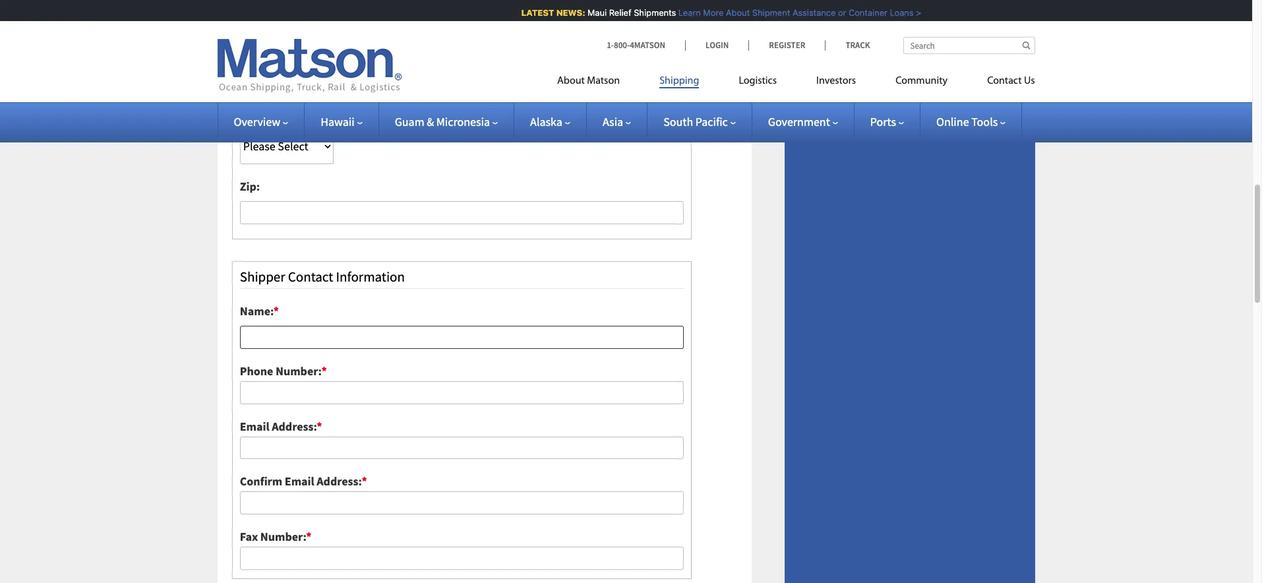 Task type: describe. For each thing, give the bounding box(es) containing it.
ports link
[[871, 114, 905, 129]]

following
[[627, 0, 673, 14]]

south pacific link
[[664, 114, 736, 129]]

learn
[[674, 7, 697, 18]]

like
[[279, 0, 296, 14]]

information
[[336, 268, 405, 286]]

* for email address: *
[[317, 419, 322, 434]]

email address: *
[[240, 419, 322, 434]]

* for phone number: *
[[322, 364, 327, 379]]

a
[[381, 0, 387, 14]]

about matson
[[558, 76, 620, 86]]

community link
[[876, 69, 968, 96]]

zip:
[[240, 179, 260, 194]]

community
[[896, 76, 948, 86]]

includes
[[440, 0, 481, 14]]

login
[[706, 40, 729, 51]]

ports
[[871, 114, 897, 129]]

south pacific
[[664, 114, 728, 129]]

phone
[[240, 364, 273, 379]]

i would like matson to quote a price that includes trucking from the port to the following location:
[[240, 0, 673, 33]]

confirm
[[240, 474, 283, 489]]

1 vertical spatial email
[[285, 474, 315, 489]]

news:
[[552, 7, 581, 18]]

Zip: text field
[[240, 202, 684, 224]]

online tools link
[[937, 114, 1006, 129]]

track
[[846, 40, 871, 51]]

shipping
[[660, 76, 700, 86]]

shipper
[[240, 268, 285, 286]]

logistics link
[[720, 69, 797, 96]]

investors
[[817, 76, 857, 86]]

1 to from the left
[[337, 0, 348, 14]]

login link
[[686, 40, 749, 51]]

latest
[[517, 7, 550, 18]]

hawaii link
[[321, 114, 363, 129]]

phone number: *
[[240, 364, 327, 379]]

asia
[[603, 114, 624, 129]]

investors link
[[797, 69, 876, 96]]

number: for phone number:
[[276, 364, 322, 379]]

guam & micronesia link
[[395, 114, 498, 129]]

1-800-4matson
[[607, 40, 666, 51]]

name: *
[[240, 303, 279, 318]]

government link
[[769, 114, 839, 129]]

register link
[[749, 40, 826, 51]]

learn more about shipment assistance or container loans > link
[[674, 7, 917, 18]]

state:
[[240, 111, 271, 126]]

us
[[1025, 76, 1036, 86]]

city:
[[240, 50, 265, 65]]

1 the from the left
[[554, 0, 570, 14]]

Search search field
[[904, 37, 1036, 54]]

alaska
[[531, 114, 563, 129]]

or
[[834, 7, 842, 18]]

shipment
[[748, 7, 786, 18]]

* for fax number: *
[[306, 529, 312, 544]]

price
[[390, 0, 415, 14]]

pacific
[[696, 114, 728, 129]]

maui
[[583, 7, 603, 18]]

shipments
[[630, 7, 672, 18]]

government
[[769, 114, 831, 129]]

fax
[[240, 529, 258, 544]]



Task type: vqa. For each thing, say whether or not it's contained in the screenshot.
leftmost 'another'
no



Task type: locate. For each thing, give the bounding box(es) containing it.
quote
[[350, 0, 379, 14]]

1 vertical spatial number:
[[261, 529, 306, 544]]

0 vertical spatial address:
[[272, 419, 317, 434]]

0 horizontal spatial the
[[554, 0, 570, 14]]

matson
[[299, 0, 335, 14], [587, 76, 620, 86]]

1 horizontal spatial email
[[285, 474, 315, 489]]

None telephone field
[[240, 381, 684, 404], [240, 547, 684, 570], [240, 381, 684, 404], [240, 547, 684, 570]]

about
[[722, 7, 746, 18], [558, 76, 585, 86]]

would
[[246, 0, 277, 14]]

>
[[912, 7, 917, 18]]

0 horizontal spatial to
[[337, 0, 348, 14]]

to left quote
[[337, 0, 348, 14]]

0 horizontal spatial about
[[558, 76, 585, 86]]

south
[[664, 114, 694, 129]]

email down phone
[[240, 419, 270, 434]]

None text field
[[240, 326, 684, 349]]

0 vertical spatial about
[[722, 7, 746, 18]]

0 vertical spatial email
[[240, 419, 270, 434]]

800-
[[614, 40, 630, 51]]

2 the from the left
[[609, 0, 625, 14]]

email
[[240, 419, 270, 434], [285, 474, 315, 489]]

loans
[[886, 7, 910, 18]]

0 vertical spatial matson
[[299, 0, 335, 14]]

shipping link
[[640, 69, 720, 96]]

matson right like
[[299, 0, 335, 14]]

top menu navigation
[[558, 69, 1036, 96]]

that
[[417, 0, 437, 14]]

guam & micronesia
[[395, 114, 490, 129]]

1 vertical spatial contact
[[288, 268, 333, 286]]

port
[[572, 0, 593, 14]]

1 horizontal spatial about
[[722, 7, 746, 18]]

overview link
[[234, 114, 288, 129]]

1 horizontal spatial the
[[609, 0, 625, 14]]

relief
[[605, 7, 627, 18]]

micronesia
[[437, 114, 490, 129]]

contact right shipper
[[288, 268, 333, 286]]

1 horizontal spatial contact
[[988, 76, 1022, 86]]

email right "confirm"
[[285, 474, 315, 489]]

0 vertical spatial number:
[[276, 364, 322, 379]]

asia link
[[603, 114, 632, 129]]

search image
[[1023, 41, 1031, 49]]

contact
[[988, 76, 1022, 86], [288, 268, 333, 286]]

location:
[[240, 18, 283, 33]]

latest news: maui relief shipments learn more about shipment assistance or container loans >
[[517, 7, 917, 18]]

the left port
[[554, 0, 570, 14]]

address:
[[272, 419, 317, 434], [317, 474, 362, 489]]

0 vertical spatial contact
[[988, 76, 1022, 86]]

1 horizontal spatial matson
[[587, 76, 620, 86]]

more
[[699, 7, 719, 18]]

hawaii
[[321, 114, 355, 129]]

matson inside top menu navigation
[[587, 76, 620, 86]]

about right "more"
[[722, 7, 746, 18]]

matson down 1-
[[587, 76, 620, 86]]

1-800-4matson link
[[607, 40, 686, 51]]

contact inside top menu navigation
[[988, 76, 1022, 86]]

1 vertical spatial address:
[[317, 474, 362, 489]]

number:
[[276, 364, 322, 379], [261, 529, 306, 544]]

contact us
[[988, 76, 1036, 86]]

2 to from the left
[[596, 0, 606, 14]]

matson inside i would like matson to quote a price that includes trucking from the port to the following location:
[[299, 0, 335, 14]]

from
[[527, 0, 551, 14]]

online
[[937, 114, 970, 129]]

trucking
[[484, 0, 525, 14]]

name:
[[240, 303, 274, 318]]

the right maui
[[609, 0, 625, 14]]

the
[[554, 0, 570, 14], [609, 0, 625, 14]]

container
[[845, 7, 884, 18]]

0 horizontal spatial matson
[[299, 0, 335, 14]]

number: for fax number:
[[261, 529, 306, 544]]

about up alaska link
[[558, 76, 585, 86]]

4matson
[[630, 40, 666, 51]]

about matson link
[[558, 69, 640, 96]]

confirm email address: *
[[240, 474, 367, 489]]

blue matson logo with ocean, shipping, truck, rail and logistics written beneath it. image
[[217, 39, 402, 93]]

i
[[240, 0, 243, 14]]

1 vertical spatial about
[[558, 76, 585, 86]]

contact us link
[[968, 69, 1036, 96]]

online tools
[[937, 114, 999, 129]]

number: right phone
[[276, 364, 322, 379]]

overview
[[234, 114, 281, 129]]

*
[[274, 303, 279, 318], [322, 364, 327, 379], [317, 419, 322, 434], [362, 474, 367, 489], [306, 529, 312, 544]]

to right port
[[596, 0, 606, 14]]

fax number: *
[[240, 529, 312, 544]]

1 vertical spatial matson
[[587, 76, 620, 86]]

register
[[770, 40, 806, 51]]

&
[[427, 114, 434, 129]]

tools
[[972, 114, 999, 129]]

0 horizontal spatial contact
[[288, 268, 333, 286]]

0 horizontal spatial email
[[240, 419, 270, 434]]

1-
[[607, 40, 614, 51]]

about inside the about matson link
[[558, 76, 585, 86]]

None search field
[[904, 37, 1036, 54]]

logistics
[[739, 76, 777, 86]]

track link
[[826, 40, 871, 51]]

None email field
[[240, 437, 684, 460], [240, 492, 684, 515], [240, 437, 684, 460], [240, 492, 684, 515]]

number: right the fax at the left bottom of the page
[[261, 529, 306, 544]]

shipper contact information
[[240, 268, 405, 286]]

alaska link
[[531, 114, 571, 129]]

City: text field
[[240, 73, 684, 96]]

contact left us
[[988, 76, 1022, 86]]

guam
[[395, 114, 425, 129]]

to
[[337, 0, 348, 14], [596, 0, 606, 14]]

assistance
[[788, 7, 832, 18]]

1 horizontal spatial to
[[596, 0, 606, 14]]



